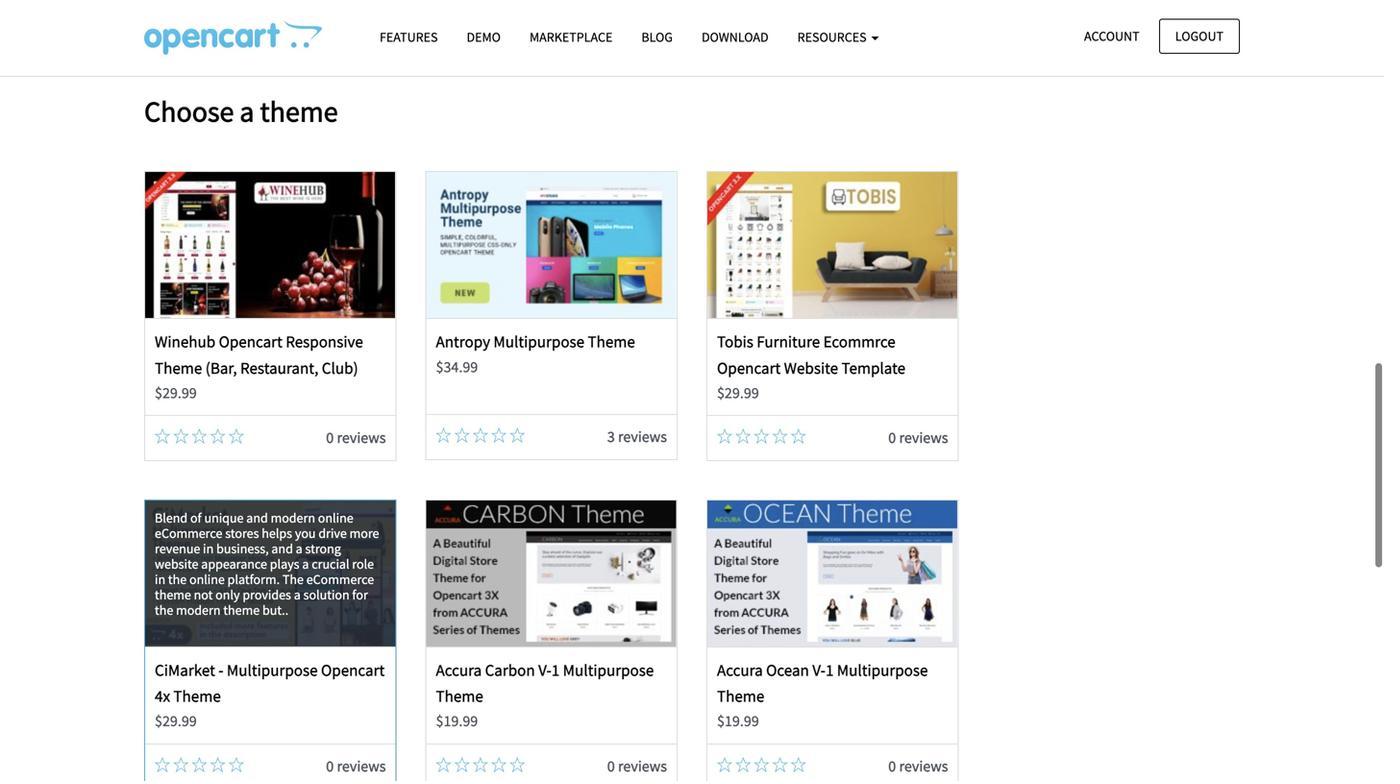 Task type: describe. For each thing, give the bounding box(es) containing it.
0 reviews for accura carbon v-1 multipurpose theme
[[607, 757, 667, 776]]

multipurpose inside accura carbon v-1 multipurpose theme $19.99
[[563, 660, 654, 680]]

website
[[155, 555, 199, 573]]

3
[[607, 428, 615, 447]]

logout link
[[1159, 19, 1240, 54]]

0 for accura ocean v-1 multipurpose theme
[[889, 757, 896, 776]]

theme for cimarket - multipurpose opencart 4x theme
[[173, 686, 221, 707]]

reviews for cimarket - multipurpose opencart 4x theme
[[337, 757, 386, 776]]

(bar,
[[205, 358, 237, 378]]

$19.99 for accura ocean v-1 multipurpose theme
[[717, 712, 759, 731]]

theme for accura carbon v-1 multipurpose theme
[[436, 686, 483, 707]]

v- for ocean
[[813, 660, 826, 680]]

resources
[[798, 28, 870, 46]]

cimarket - multipurpose opencart 4x theme image
[[145, 501, 395, 647]]

$29.99 for cimarket - multipurpose opencart 4x theme
[[155, 712, 197, 731]]

3 reviews
[[607, 428, 667, 447]]

0 vertical spatial the
[[168, 571, 187, 588]]

v- for carbon
[[538, 660, 552, 680]]

0 vertical spatial modern
[[271, 509, 315, 527]]

1 horizontal spatial in
[[203, 540, 214, 557]]

$19.99 for accura carbon v-1 multipurpose theme
[[436, 712, 478, 731]]

theme down 411 at the left of page
[[260, 93, 338, 130]]

ocean
[[766, 660, 809, 680]]

tobis
[[717, 332, 754, 352]]

theme inside winehub opencart responsive theme (bar, restaurant, club) $29.99
[[155, 358, 202, 378]]

blend of unique and modern online ecommerce stores helps you drive more revenue in business, and a strong website appearance plays a crucial role in the online platform. the ecommerce theme not only provides a solution for the modern theme but.. link
[[145, 501, 396, 647]]

tobis furniture ecommrce opencart website template $29.99
[[717, 332, 906, 403]]

blend
[[155, 509, 188, 527]]

$29.99 for tobis furniture ecommrce opencart website template
[[717, 384, 759, 403]]

features
[[380, 28, 438, 46]]

website
[[784, 358, 838, 378]]

-
[[218, 660, 224, 680]]

accura for accura carbon v-1 multipurpose theme
[[436, 660, 482, 680]]

tobis furniture ecommrce opencart website template image
[[708, 172, 958, 318]]

1 for ocean
[[826, 660, 834, 680]]

template
[[842, 358, 906, 378]]

1 vertical spatial online
[[189, 571, 225, 588]]

theme left not
[[155, 586, 191, 604]]

download
[[702, 28, 769, 46]]

0 for tobis furniture ecommrce opencart website template
[[889, 428, 896, 448]]

opencart for cimarket - multipurpose opencart 4x theme
[[321, 660, 385, 680]]

logout
[[1176, 27, 1224, 45]]

business,
[[216, 540, 269, 557]]

0 reviews for tobis furniture ecommrce opencart website template
[[889, 428, 948, 448]]

helps
[[262, 525, 292, 542]]

unique
[[204, 509, 244, 527]]

antropy multipurpose theme image
[[427, 172, 677, 318]]

accura ocean v-1 multipurpose theme image
[[708, 501, 958, 647]]

demo link
[[452, 20, 515, 54]]

winehub opencart responsive theme (bar, restaurant, club) $29.99
[[155, 332, 363, 403]]

resources link
[[783, 20, 894, 54]]

accura carbon v-1 multipurpose theme link
[[436, 660, 654, 707]]

carbon
[[485, 660, 535, 680]]

0 horizontal spatial in
[[155, 571, 165, 588]]

revenue
[[155, 540, 200, 557]]

1 vertical spatial ecommerce
[[306, 571, 374, 588]]

only
[[216, 586, 240, 604]]

blog link
[[627, 20, 687, 54]]

appearance
[[201, 555, 267, 573]]

solution
[[303, 586, 350, 604]]

stores
[[225, 525, 259, 542]]

opencart inside winehub opencart responsive theme (bar, restaurant, club) $29.99
[[219, 332, 282, 352]]

provides
[[243, 586, 291, 604]]

antropy multipurpose theme $34.99
[[436, 332, 635, 377]]

411 reviews
[[311, 10, 386, 29]]

$29.99 inside winehub opencart responsive theme (bar, restaurant, club) $29.99
[[155, 384, 197, 403]]

opencart for tobis furniture ecommrce opencart website template
[[717, 358, 781, 378]]

furniture
[[757, 332, 820, 352]]

accura carbon v-1 multipurpose theme image
[[427, 501, 677, 647]]

restaurant,
[[240, 358, 319, 378]]

0 horizontal spatial ecommerce
[[155, 525, 223, 542]]

marketplace
[[530, 28, 613, 46]]

$34.99
[[436, 358, 478, 377]]

but..
[[262, 602, 289, 619]]

reviews for antropy multipurpose theme
[[618, 428, 667, 447]]

accura ocean v-1 multipurpose theme link
[[717, 660, 928, 707]]



Task type: vqa. For each thing, say whether or not it's contained in the screenshot.


Task type: locate. For each thing, give the bounding box(es) containing it.
choose
[[144, 93, 234, 130]]

v- right ocean
[[813, 660, 826, 680]]

411
[[311, 10, 334, 29]]

1
[[552, 660, 560, 680], [826, 660, 834, 680]]

$29.99
[[155, 384, 197, 403], [717, 384, 759, 403], [155, 712, 197, 731]]

cimarket
[[155, 660, 215, 680]]

ecommerce up website
[[155, 525, 223, 542]]

1 right ocean
[[826, 660, 834, 680]]

$29.99 inside tobis furniture ecommrce opencart website template $29.99
[[717, 384, 759, 403]]

accura carbon v-1 multipurpose theme $19.99
[[436, 660, 654, 731]]

theme inside accura ocean v-1 multipurpose theme $19.99
[[717, 686, 765, 707]]

0 horizontal spatial opencart
[[219, 332, 282, 352]]

$19.99
[[436, 712, 478, 731], [717, 712, 759, 731]]

0 horizontal spatial accura
[[436, 660, 482, 680]]

$19.99 inside accura carbon v-1 multipurpose theme $19.99
[[436, 712, 478, 731]]

0 reviews
[[326, 428, 386, 448], [889, 428, 948, 448], [326, 757, 386, 776], [607, 757, 667, 776], [889, 757, 948, 776]]

0 horizontal spatial and
[[246, 509, 268, 527]]

2 $19.99 from the left
[[717, 712, 759, 731]]

0 for cimarket - multipurpose opencart 4x theme
[[326, 757, 334, 776]]

0 vertical spatial online
[[318, 509, 353, 527]]

accura left ocean
[[717, 660, 763, 680]]

$19.99 down accura carbon v-1 multipurpose theme link
[[436, 712, 478, 731]]

platform.
[[228, 571, 280, 588]]

the
[[283, 571, 304, 588]]

reviews for tobis furniture ecommrce opencart website template
[[899, 428, 948, 448]]

for
[[352, 586, 368, 604]]

multipurpose inside antropy multipurpose theme $34.99
[[494, 332, 585, 352]]

demo
[[467, 28, 501, 46]]

the
[[168, 571, 187, 588], [155, 602, 173, 619]]

theme inside cimarket - multipurpose opencart 4x theme $29.99
[[173, 686, 221, 707]]

winehub
[[155, 332, 216, 352]]

theme inside antropy multipurpose theme $34.99
[[588, 332, 635, 352]]

online up strong
[[318, 509, 353, 527]]

1 vertical spatial modern
[[176, 602, 221, 619]]

0 vertical spatial opencart
[[219, 332, 282, 352]]

accura ocean v-1 multipurpose theme $19.99
[[717, 660, 928, 731]]

a right plays
[[302, 555, 309, 573]]

antropy multipurpose theme link
[[436, 332, 635, 352]]

0 horizontal spatial v-
[[538, 660, 552, 680]]

1 horizontal spatial and
[[271, 540, 293, 557]]

1 vertical spatial the
[[155, 602, 173, 619]]

1 inside accura ocean v-1 multipurpose theme $19.99
[[826, 660, 834, 680]]

theme for accura ocean v-1 multipurpose theme
[[717, 686, 765, 707]]

modern
[[271, 509, 315, 527], [176, 602, 221, 619]]

2 1 from the left
[[826, 660, 834, 680]]

cimarket - multipurpose opencart 4x theme link
[[155, 660, 385, 707]]

accura
[[436, 660, 482, 680], [717, 660, 763, 680]]

responsive
[[286, 332, 363, 352]]

account link
[[1068, 19, 1156, 54]]

blend of unique and modern online ecommerce stores helps you drive more revenue in business, and a strong website appearance plays a crucial role in the online platform. the ecommerce theme not only provides a solution for the modern theme but..
[[155, 509, 379, 619]]

club)
[[322, 358, 358, 378]]

star light o image
[[155, 10, 170, 26], [210, 10, 226, 26], [192, 429, 207, 444], [229, 429, 244, 444], [736, 429, 751, 444], [754, 429, 769, 444], [773, 429, 788, 444], [155, 757, 170, 773], [192, 757, 207, 773], [210, 757, 226, 773], [473, 757, 488, 773], [491, 757, 507, 773], [717, 757, 733, 773], [736, 757, 751, 773], [754, 757, 769, 773], [773, 757, 788, 773]]

opencart down "tobis"
[[717, 358, 781, 378]]

strong
[[305, 540, 341, 557]]

1 horizontal spatial 1
[[826, 660, 834, 680]]

choose a theme
[[144, 93, 338, 130]]

online down revenue
[[189, 571, 225, 588]]

opencart - downloads image
[[144, 20, 322, 55]]

1 horizontal spatial $19.99
[[717, 712, 759, 731]]

not
[[194, 586, 213, 604]]

4x
[[155, 686, 170, 707]]

accura left the carbon
[[436, 660, 482, 680]]

reviews
[[337, 10, 386, 29], [618, 428, 667, 447], [337, 428, 386, 448], [899, 428, 948, 448], [337, 757, 386, 776], [618, 757, 667, 776], [899, 757, 948, 776]]

plays
[[270, 555, 300, 573]]

v-
[[538, 660, 552, 680], [813, 660, 826, 680]]

a left strong
[[296, 540, 303, 557]]

ecommerce down strong
[[306, 571, 374, 588]]

reviews for accura carbon v-1 multipurpose theme
[[618, 757, 667, 776]]

0 horizontal spatial 1
[[552, 660, 560, 680]]

theme down "platform." at the bottom of page
[[223, 602, 260, 619]]

opencart inside tobis furniture ecommrce opencart website template $29.99
[[717, 358, 781, 378]]

0
[[326, 428, 334, 448], [889, 428, 896, 448], [326, 757, 334, 776], [607, 757, 615, 776], [889, 757, 896, 776]]

1 accura from the left
[[436, 660, 482, 680]]

in down revenue
[[155, 571, 165, 588]]

$29.99 down "tobis"
[[717, 384, 759, 403]]

winehub opencart responsive theme (bar, restaurant, club) link
[[155, 332, 363, 378]]

$29.99 inside cimarket - multipurpose opencart 4x theme $29.99
[[155, 712, 197, 731]]

reviews for winehub opencart responsive theme (bar, restaurant, club)
[[337, 428, 386, 448]]

1 1 from the left
[[552, 660, 560, 680]]

multipurpose inside cimarket - multipurpose opencart 4x theme $29.99
[[227, 660, 318, 680]]

opencart
[[219, 332, 282, 352], [717, 358, 781, 378], [321, 660, 385, 680]]

1 vertical spatial in
[[155, 571, 165, 588]]

1 v- from the left
[[538, 660, 552, 680]]

features link
[[365, 20, 452, 54]]

2 v- from the left
[[813, 660, 826, 680]]

2 accura from the left
[[717, 660, 763, 680]]

reviews for accura ocean v-1 multipurpose theme
[[899, 757, 948, 776]]

0 vertical spatial and
[[246, 509, 268, 527]]

0 vertical spatial ecommerce
[[155, 525, 223, 542]]

accura for accura ocean v-1 multipurpose theme
[[717, 660, 763, 680]]

a right but..
[[294, 586, 301, 604]]

0 horizontal spatial $19.99
[[436, 712, 478, 731]]

0 vertical spatial in
[[203, 540, 214, 557]]

multipurpose
[[494, 332, 585, 352], [227, 660, 318, 680], [563, 660, 654, 680], [837, 660, 928, 680]]

of
[[190, 509, 202, 527]]

1 vertical spatial and
[[271, 540, 293, 557]]

and
[[246, 509, 268, 527], [271, 540, 293, 557]]

you
[[295, 525, 316, 542]]

1 horizontal spatial v-
[[813, 660, 826, 680]]

cimarket - multipurpose opencart 4x theme $29.99
[[155, 660, 385, 731]]

0 for winehub opencart responsive theme (bar, restaurant, club)
[[326, 428, 334, 448]]

theme
[[588, 332, 635, 352], [155, 358, 202, 378], [173, 686, 221, 707], [436, 686, 483, 707], [717, 686, 765, 707]]

1 horizontal spatial online
[[318, 509, 353, 527]]

1 inside accura carbon v-1 multipurpose theme $19.99
[[552, 660, 560, 680]]

tobis furniture ecommrce opencart website template link
[[717, 332, 906, 378]]

theme inside accura carbon v-1 multipurpose theme $19.99
[[436, 686, 483, 707]]

star light o image
[[173, 10, 189, 26], [192, 10, 207, 26], [436, 428, 451, 443], [454, 428, 470, 443], [473, 428, 488, 443], [491, 428, 507, 443], [510, 428, 525, 443], [155, 429, 170, 444], [173, 429, 189, 444], [210, 429, 226, 444], [717, 429, 733, 444], [791, 429, 806, 444], [173, 757, 189, 773], [229, 757, 244, 773], [436, 757, 451, 773], [454, 757, 470, 773], [510, 757, 525, 773], [791, 757, 806, 773]]

drive
[[319, 525, 347, 542]]

2 horizontal spatial opencart
[[717, 358, 781, 378]]

0 for accura carbon v-1 multipurpose theme
[[607, 757, 615, 776]]

0 reviews for winehub opencart responsive theme (bar, restaurant, club)
[[326, 428, 386, 448]]

2 vertical spatial opencart
[[321, 660, 385, 680]]

theme
[[260, 93, 338, 130], [155, 586, 191, 604], [223, 602, 260, 619]]

ecommrce
[[824, 332, 896, 352]]

modern left drive
[[271, 509, 315, 527]]

blog
[[642, 28, 673, 46]]

v- right the carbon
[[538, 660, 552, 680]]

a right choose
[[240, 93, 254, 130]]

1 $19.99 from the left
[[436, 712, 478, 731]]

crucial
[[312, 555, 349, 573]]

in right revenue
[[203, 540, 214, 557]]

v- inside accura carbon v-1 multipurpose theme $19.99
[[538, 660, 552, 680]]

multipurpose inside accura ocean v-1 multipurpose theme $19.99
[[837, 660, 928, 680]]

$29.99 down 4x
[[155, 712, 197, 731]]

0 reviews for cimarket - multipurpose opencart 4x theme
[[326, 757, 386, 776]]

a
[[240, 93, 254, 130], [296, 540, 303, 557], [302, 555, 309, 573], [294, 586, 301, 604]]

opencart down for
[[321, 660, 385, 680]]

$19.99 inside accura ocean v-1 multipurpose theme $19.99
[[717, 712, 759, 731]]

opencart inside cimarket - multipurpose opencart 4x theme $29.99
[[321, 660, 385, 680]]

v- inside accura ocean v-1 multipurpose theme $19.99
[[813, 660, 826, 680]]

1 vertical spatial opencart
[[717, 358, 781, 378]]

1 right the carbon
[[552, 660, 560, 680]]

1 horizontal spatial opencart
[[321, 660, 385, 680]]

ecommerce
[[155, 525, 223, 542], [306, 571, 374, 588]]

role
[[352, 555, 374, 573]]

more
[[350, 525, 379, 542]]

download link
[[687, 20, 783, 54]]

0 horizontal spatial online
[[189, 571, 225, 588]]

in
[[203, 540, 214, 557], [155, 571, 165, 588]]

1 for carbon
[[552, 660, 560, 680]]

$29.99 down winehub
[[155, 384, 197, 403]]

modern down website
[[176, 602, 221, 619]]

1 horizontal spatial accura
[[717, 660, 763, 680]]

0 reviews for accura ocean v-1 multipurpose theme
[[889, 757, 948, 776]]

1 horizontal spatial modern
[[271, 509, 315, 527]]

account
[[1084, 27, 1140, 45]]

online
[[318, 509, 353, 527], [189, 571, 225, 588]]

0 horizontal spatial modern
[[176, 602, 221, 619]]

accura inside accura carbon v-1 multipurpose theme $19.99
[[436, 660, 482, 680]]

antropy
[[436, 332, 490, 352]]

1 horizontal spatial ecommerce
[[306, 571, 374, 588]]

winehub opencart responsive theme (bar, restaurant, club) image
[[145, 172, 395, 318]]

marketplace link
[[515, 20, 627, 54]]

opencart up the restaurant,
[[219, 332, 282, 352]]

accura inside accura ocean v-1 multipurpose theme $19.99
[[717, 660, 763, 680]]

$19.99 down accura ocean v-1 multipurpose theme link
[[717, 712, 759, 731]]



